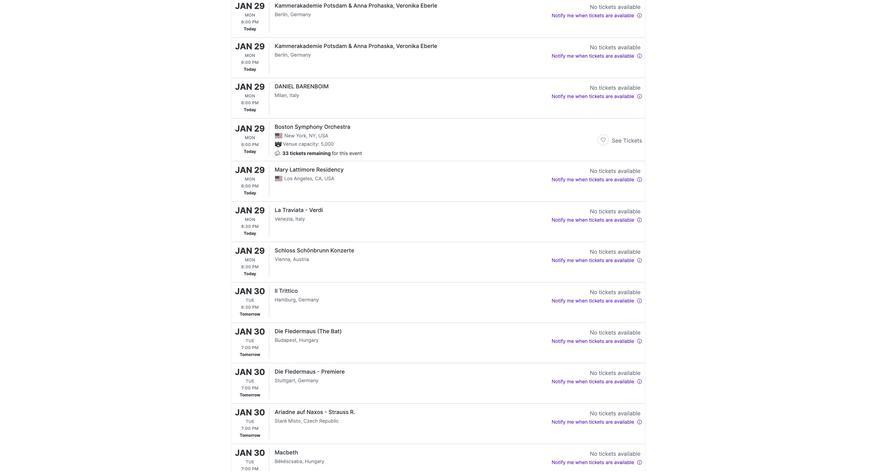 Task type: describe. For each thing, give the bounding box(es) containing it.
4 me from the top
[[567, 176, 574, 182]]

2 notify me when tickets are available button from the top
[[552, 51, 642, 60]]

verdi
[[309, 207, 323, 213]]

fledermaus for -
[[285, 368, 316, 375]]

berlin, for tooltip image corresponding to prohaska,
[[275, 52, 289, 58]]

7 notify me when tickets are available button from the top
[[552, 296, 642, 305]]

7 notify me when tickets are available from the top
[[552, 298, 634, 304]]

ariadne auf naxos - strauss r. staré mìsto, czech republic
[[275, 409, 355, 424]]

2 29 from the top
[[254, 41, 265, 51]]

no for 9th notify me when tickets are available button from the top
[[590, 370, 597, 376]]

1 potsdam from the top
[[324, 2, 347, 9]]

2 me from the top
[[567, 53, 574, 59]]

no for first notify me when tickets are available button from the top
[[590, 3, 597, 10]]

- for jan 30
[[317, 368, 320, 375]]

new york, ny, usa
[[284, 133, 328, 138]]

los
[[284, 175, 293, 181]]

pm inside "jan 30 tue 6:30 pm tomorrow"
[[252, 305, 259, 310]]

york,
[[296, 133, 308, 138]]

3 notify me when tickets are available from the top
[[552, 93, 634, 99]]

11 notify me when tickets are available from the top
[[552, 459, 634, 465]]

1 are from the top
[[606, 12, 613, 18]]

jan 29 mon 8:30 pm today for schloss
[[235, 246, 265, 276]]

jan 30 tue 6:30 pm tomorrow
[[235, 286, 265, 317]]

notify for tooltip icon related to veronika
[[552, 12, 566, 18]]

2 eberle from the top
[[421, 42, 437, 49]]

1 notify me when tickets are available from the top
[[552, 12, 634, 18]]

3 when from the top
[[575, 93, 588, 99]]

r.
[[350, 409, 355, 415]]

9 no tickets available from the top
[[590, 370, 641, 376]]

notify for tooltip icon for hungary
[[552, 338, 566, 344]]

la traviata - verdi venezia, italy
[[275, 207, 323, 222]]

schloss schönbrunn konzerte vienna, austria
[[275, 247, 354, 262]]

11 when from the top
[[575, 459, 588, 465]]

tue for die fledermaus (the bat)
[[246, 338, 254, 343]]

7 today from the top
[[244, 271, 256, 276]]

tooltip image for veronika
[[637, 13, 642, 18]]

7 are from the top
[[606, 298, 613, 304]]

2 tooltip image from the top
[[637, 94, 642, 99]]

1 no tickets available from the top
[[590, 3, 641, 10]]

6 when from the top
[[575, 257, 588, 263]]

jan inside jan 30 tue
[[235, 448, 252, 458]]

2 potsdam from the top
[[324, 42, 347, 49]]

tickets
[[623, 137, 642, 144]]

hungary inside macbeth békéscsaba, hungary
[[305, 458, 324, 464]]

trittico
[[279, 287, 298, 294]]

prohaska, for tooltip image corresponding to prohaska,
[[369, 42, 395, 49]]

tooltip image for hungary
[[637, 339, 642, 344]]

notify for fourth tooltip icon from the bottom
[[552, 93, 566, 99]]

8:00 for tooltip image corresponding to prohaska,
[[241, 60, 251, 65]]

mon for 4th notify me when tickets are available button from the top
[[245, 176, 255, 182]]

4 are from the top
[[606, 176, 613, 182]]

4 29 from the top
[[254, 123, 265, 133]]

& for first notify me when tickets are available button from the top
[[348, 2, 352, 9]]

us national flag image for mary lattimore residency
[[275, 176, 282, 181]]

6 notify me when tickets are available from the top
[[552, 257, 634, 263]]

milan,
[[275, 92, 288, 98]]

5 notify me when tickets are available from the top
[[552, 217, 634, 223]]

austria
[[293, 256, 309, 262]]

1 me from the top
[[567, 12, 574, 18]]

8 notify me when tickets are available button from the top
[[552, 337, 642, 345]]

macbeth békéscsaba, hungary
[[275, 449, 324, 464]]

2 notify me when tickets are available from the top
[[552, 53, 634, 59]]

5 today from the top
[[244, 190, 256, 195]]

tue for die fledermaus - premiere
[[246, 379, 254, 384]]

notify for venezia,'s tooltip image
[[552, 217, 566, 223]]

2 when from the top
[[575, 53, 588, 59]]

33 tickets remaining for this event
[[282, 150, 362, 156]]

4 no tickets available from the top
[[590, 168, 641, 174]]

11 me from the top
[[567, 459, 574, 465]]

jan 29 mon 8:00 pm today for first notify me when tickets are available button from the top
[[235, 1, 265, 31]]

notify for tooltip icon related to r.
[[552, 419, 566, 425]]

6 no tickets available from the top
[[590, 248, 641, 255]]

vienna,
[[275, 256, 292, 262]]

11 no tickets available from the top
[[590, 450, 641, 457]]

traviata
[[282, 207, 304, 213]]

mon for seventh notify me when tickets are available button from the bottom
[[245, 217, 255, 222]]

7 29 from the top
[[254, 246, 265, 256]]

(the
[[317, 328, 329, 335]]

berlin, for tooltip icon related to veronika
[[275, 11, 289, 17]]

33
[[282, 150, 289, 156]]

for
[[332, 150, 338, 156]]

no for 11th notify me when tickets are available button from the top
[[590, 450, 597, 457]]

8 are from the top
[[606, 338, 613, 344]]

konzerte
[[330, 247, 354, 254]]

30 for il trittico
[[254, 286, 265, 296]]

lattimore
[[290, 166, 315, 173]]

5 tooltip image from the top
[[637, 298, 642, 304]]

stuttgart,
[[275, 377, 297, 383]]

10 notify me when tickets are available button from the top
[[552, 418, 642, 426]]

4 today from the top
[[244, 149, 256, 154]]

békéscsaba,
[[275, 458, 304, 464]]

notify for tooltip image corresponding to prohaska,
[[552, 53, 566, 59]]

5 me from the top
[[567, 217, 574, 223]]

notify for stuttgart,'s tooltip image
[[552, 379, 566, 384]]

3 are from the top
[[606, 93, 613, 99]]

venezia,
[[275, 216, 294, 222]]

usa for orchestra
[[318, 133, 328, 138]]

6 29 from the top
[[254, 205, 265, 216]]

mary
[[275, 166, 288, 173]]

3 me from the top
[[567, 93, 574, 99]]

8 notify me when tickets are available from the top
[[552, 338, 634, 344]]

6 today from the top
[[244, 231, 256, 236]]

macbeth
[[275, 449, 298, 456]]

prohaska, for tooltip icon related to veronika
[[369, 2, 395, 9]]

3 today from the top
[[244, 107, 256, 112]]

event
[[349, 150, 362, 156]]

5 notify me when tickets are available button from the top
[[552, 216, 642, 224]]

notify for fifth tooltip image from the bottom of the page
[[552, 176, 566, 182]]

4 8:00 from the top
[[241, 142, 251, 147]]

naxos
[[307, 409, 323, 415]]

10 notify me when tickets are available from the top
[[552, 419, 634, 425]]

9 are from the top
[[606, 379, 613, 384]]

no for third notify me when tickets are available button from the top
[[590, 84, 597, 91]]

venue capacity: 5,000
[[283, 141, 334, 147]]

hungary inside die fledermaus (the bat) budapest, hungary
[[299, 337, 319, 343]]

tue inside jan 30 tue
[[246, 459, 254, 465]]

3 29 from the top
[[254, 82, 265, 92]]

4 when from the top
[[575, 176, 588, 182]]

this
[[340, 150, 348, 156]]

boston
[[275, 123, 293, 130]]

staré
[[275, 418, 287, 424]]

see tickets
[[612, 137, 642, 144]]

7 me from the top
[[567, 298, 574, 304]]

- inside ariadne auf naxos - strauss r. staré mìsto, czech republic
[[325, 409, 327, 415]]

6 me from the top
[[567, 257, 574, 263]]

jan 30 tue 7:00 pm tomorrow for ariadne auf naxos - strauss r.
[[235, 408, 265, 438]]

no for 2nd notify me when tickets are available button
[[590, 44, 597, 51]]

us national flag image for boston symphony orchestra
[[275, 133, 282, 138]]

4 notify me when tickets are available button from the top
[[552, 175, 642, 183]]

8 me from the top
[[567, 338, 574, 344]]

tooltip image for austria
[[637, 258, 642, 263]]

jan 30 tue 7:00 pm tomorrow for die fledermaus - premiere
[[235, 367, 265, 398]]

8 when from the top
[[575, 338, 588, 344]]

no for 6th notify me when tickets are available button from the bottom of the page
[[590, 248, 597, 255]]

3 notify me when tickets are available button from the top
[[552, 92, 642, 100]]

30 for die fledermaus (the bat)
[[254, 327, 265, 337]]

1 eberle from the top
[[421, 2, 437, 9]]

mìsto,
[[288, 418, 302, 424]]

republic
[[319, 418, 339, 424]]

5,000
[[321, 141, 334, 147]]

30 for ariadne auf naxos - strauss r.
[[254, 408, 265, 418]]

8:00 for tooltip icon related to veronika
[[241, 19, 251, 25]]

il trittico hamburg, germany
[[275, 287, 319, 303]]

no for 4th notify me when tickets are available button from the top
[[590, 168, 597, 174]]

daniel barenboim milan, italy
[[275, 83, 329, 98]]

jan 29 mon 8:00 pm today for third notify me when tickets are available button from the top
[[235, 82, 265, 112]]

9 me from the top
[[567, 379, 574, 384]]

9 when from the top
[[575, 379, 588, 384]]

6 are from the top
[[606, 257, 613, 263]]

notify for fifth tooltip icon from the top of the page
[[552, 459, 566, 465]]

jan 29 mon 8:30 pm today for la
[[235, 205, 265, 236]]

1 kammerakademie from the top
[[275, 2, 322, 9]]

angeles,
[[294, 175, 314, 181]]

7:00 for die fledermaus (the bat)
[[241, 345, 251, 350]]

9 notify me when tickets are available from the top
[[552, 379, 634, 384]]

5 are from the top
[[606, 217, 613, 223]]

kammerakademie potsdam & anna prohaska, veronika eberle berlin, germany for 2nd notify me when tickets are available button
[[275, 42, 437, 58]]

los angeles, ca, usa
[[284, 175, 334, 181]]

budapest,
[[275, 337, 298, 343]]

czech
[[304, 418, 318, 424]]

7 no tickets available from the top
[[590, 289, 641, 296]]

6 notify me when tickets are available button from the top
[[552, 256, 642, 264]]

2 today from the top
[[244, 67, 256, 72]]

10 when from the top
[[575, 419, 588, 425]]

die fledermaus (the bat) budapest, hungary
[[275, 328, 342, 343]]

no for tenth notify me when tickets are available button from the top of the page
[[590, 410, 597, 417]]

die for die fledermaus (the bat)
[[275, 328, 283, 335]]

tomorrow for ariadne auf naxos - strauss r.
[[240, 433, 260, 438]]



Task type: locate. For each thing, give the bounding box(es) containing it.
us national flag image down boston
[[275, 133, 282, 138]]

jan 29 mon 8:00 pm today for 2nd notify me when tickets are available button
[[235, 41, 265, 72]]

0 vertical spatial -
[[305, 207, 308, 213]]

4 notify me when tickets are available from the top
[[552, 176, 634, 182]]

tooltip image for prohaska,
[[637, 53, 642, 59]]

tue for il trittico
[[246, 298, 254, 303]]

11 are from the top
[[606, 459, 613, 465]]

7 no from the top
[[590, 289, 597, 296]]

4 tooltip image from the top
[[637, 258, 642, 263]]

tooltip image for stuttgart,
[[637, 379, 642, 384]]

are
[[606, 12, 613, 18], [606, 53, 613, 59], [606, 93, 613, 99], [606, 176, 613, 182], [606, 217, 613, 223], [606, 257, 613, 263], [606, 298, 613, 304], [606, 338, 613, 344], [606, 379, 613, 384], [606, 419, 613, 425], [606, 459, 613, 465]]

10 me from the top
[[567, 419, 574, 425]]

notify for second tooltip image from the bottom
[[552, 298, 566, 304]]

jan 29 mon 8:30 pm today
[[235, 205, 265, 236], [235, 246, 265, 276]]

mon for first notify me when tickets are available button from the top
[[245, 12, 255, 18]]

- inside la traviata - verdi venezia, italy
[[305, 207, 308, 213]]

4 tomorrow from the top
[[240, 433, 260, 438]]

0 vertical spatial eberle
[[421, 2, 437, 9]]

available
[[618, 3, 641, 10], [614, 12, 634, 18], [618, 44, 641, 51], [614, 53, 634, 59], [618, 84, 641, 91], [614, 93, 634, 99], [618, 168, 641, 174], [614, 176, 634, 182], [618, 208, 641, 215], [614, 217, 634, 223], [618, 248, 641, 255], [614, 257, 634, 263], [618, 289, 641, 296], [614, 298, 634, 304], [618, 329, 641, 336], [614, 338, 634, 344], [618, 370, 641, 376], [614, 379, 634, 384], [618, 410, 641, 417], [614, 419, 634, 425], [618, 450, 641, 457], [614, 459, 634, 465]]

11 notify me when tickets are available button from the top
[[552, 458, 642, 466]]

no for 5th notify me when tickets are available button from the bottom
[[590, 289, 597, 296]]

30 for die fledermaus - premiere
[[254, 367, 265, 377]]

1 vertical spatial &
[[348, 42, 352, 49]]

30 inside jan 30 tue
[[254, 448, 265, 458]]

2 8:30 from the top
[[241, 264, 251, 269]]

9 no from the top
[[590, 370, 597, 376]]

eberle
[[421, 2, 437, 9], [421, 42, 437, 49]]

fledermaus
[[285, 328, 316, 335], [285, 368, 316, 375]]

0 vertical spatial hungary
[[299, 337, 319, 343]]

& for 2nd notify me when tickets are available button
[[348, 42, 352, 49]]

germany inside il trittico hamburg, germany
[[298, 297, 319, 303]]

2 tooltip image from the top
[[637, 177, 642, 182]]

1 horizontal spatial -
[[317, 368, 320, 375]]

1 vertical spatial anna
[[353, 42, 367, 49]]

daniel
[[275, 83, 294, 90]]

0 vertical spatial kammerakademie
[[275, 2, 322, 9]]

tomorrow
[[240, 312, 260, 317], [240, 352, 260, 357], [240, 392, 260, 398], [240, 433, 260, 438]]

fledermaus for (the
[[285, 328, 316, 335]]

bat)
[[331, 328, 342, 335]]

1 vertical spatial prohaska,
[[369, 42, 395, 49]]

2 no from the top
[[590, 44, 597, 51]]

3 7:00 from the top
[[241, 426, 251, 431]]

0 vertical spatial italy
[[290, 92, 299, 98]]

- left 'verdi'
[[305, 207, 308, 213]]

1 vertical spatial 8:30
[[241, 264, 251, 269]]

kammerakademie
[[275, 2, 322, 9], [275, 42, 322, 49]]

7:00 for die fledermaus - premiere
[[241, 385, 251, 391]]

2 tue from the top
[[246, 338, 254, 343]]

1 vertical spatial kammerakademie potsdam & anna prohaska, veronika eberle berlin, germany
[[275, 42, 437, 58]]

tue
[[246, 298, 254, 303], [246, 338, 254, 343], [246, 379, 254, 384], [246, 419, 254, 424], [246, 459, 254, 465]]

5 notify from the top
[[552, 217, 566, 223]]

fledermaus up stuttgart,
[[285, 368, 316, 375]]

10 no tickets available from the top
[[590, 410, 641, 417]]

capacity:
[[299, 141, 319, 147]]

8:30 for la
[[241, 224, 251, 229]]

2 notify from the top
[[552, 53, 566, 59]]

jan 30 tue 7:00 pm tomorrow
[[235, 327, 265, 357], [235, 367, 265, 398], [235, 408, 265, 438]]

2 kammerakademie from the top
[[275, 42, 322, 49]]

no for fourth notify me when tickets are available button from the bottom of the page
[[590, 329, 597, 336]]

5 8:00 from the top
[[241, 183, 251, 189]]

tooltip image for venezia,
[[637, 217, 642, 223]]

kammerakademie potsdam & anna prohaska, veronika eberle berlin, germany
[[275, 2, 437, 17], [275, 42, 437, 58]]

no
[[590, 3, 597, 10], [590, 44, 597, 51], [590, 84, 597, 91], [590, 168, 597, 174], [590, 208, 597, 215], [590, 248, 597, 255], [590, 289, 597, 296], [590, 329, 597, 336], [590, 370, 597, 376], [590, 410, 597, 417], [590, 450, 597, 457]]

premiere
[[321, 368, 345, 375]]

tue inside "jan 30 tue 6:30 pm tomorrow"
[[246, 298, 254, 303]]

die inside die fledermaus (the bat) budapest, hungary
[[275, 328, 283, 335]]

0 vertical spatial anna
[[353, 2, 367, 9]]

1 vertical spatial -
[[317, 368, 320, 375]]

venue
[[283, 141, 297, 147]]

no tickets available
[[590, 3, 641, 10], [590, 44, 641, 51], [590, 84, 641, 91], [590, 168, 641, 174], [590, 208, 641, 215], [590, 248, 641, 255], [590, 289, 641, 296], [590, 329, 641, 336], [590, 370, 641, 376], [590, 410, 641, 417], [590, 450, 641, 457]]

10 notify from the top
[[552, 419, 566, 425]]

1 jan 29 mon 8:30 pm today from the top
[[235, 205, 265, 236]]

1 vertical spatial us national flag image
[[275, 176, 282, 181]]

4 jan 29 mon 8:00 pm today from the top
[[235, 123, 265, 154]]

fledermaus inside die fledermaus - premiere stuttgart, germany
[[285, 368, 316, 375]]

0 vertical spatial veronika
[[396, 2, 419, 9]]

die up stuttgart,
[[275, 368, 283, 375]]

6:30
[[241, 305, 251, 310]]

schönbrunn
[[297, 247, 329, 254]]

mon for 6th notify me when tickets are available button from the bottom of the page
[[245, 257, 255, 262]]

1 29 from the top
[[254, 1, 265, 11]]

0 vertical spatial jan 29 mon 8:30 pm today
[[235, 205, 265, 236]]

germany
[[290, 11, 311, 17], [290, 52, 311, 58], [298, 297, 319, 303], [298, 377, 319, 383]]

jan 30 tue
[[235, 448, 265, 465]]

4 30 from the top
[[254, 408, 265, 418]]

residency
[[316, 166, 344, 173]]

2 fledermaus from the top
[[285, 368, 316, 375]]

5 no from the top
[[590, 208, 597, 215]]

8:30 for schloss
[[241, 264, 251, 269]]

notify me when tickets are available
[[552, 12, 634, 18], [552, 53, 634, 59], [552, 93, 634, 99], [552, 176, 634, 182], [552, 217, 634, 223], [552, 257, 634, 263], [552, 298, 634, 304], [552, 338, 634, 344], [552, 379, 634, 384], [552, 419, 634, 425], [552, 459, 634, 465]]

1 vertical spatial italy
[[295, 216, 305, 222]]

11 no from the top
[[590, 450, 597, 457]]

hungary
[[299, 337, 319, 343], [305, 458, 324, 464]]

potsdam
[[324, 2, 347, 9], [324, 42, 347, 49]]

0 vertical spatial berlin,
[[275, 11, 289, 17]]

jan 29 mon 8:30 pm today left vienna, on the bottom left
[[235, 246, 265, 276]]

7 when from the top
[[575, 298, 588, 304]]

29
[[254, 1, 265, 11], [254, 41, 265, 51], [254, 82, 265, 92], [254, 123, 265, 133], [254, 165, 265, 175], [254, 205, 265, 216], [254, 246, 265, 256]]

schloss
[[275, 247, 295, 254]]

1 vertical spatial usa
[[324, 175, 334, 181]]

us national flag image down mary
[[275, 176, 282, 181]]

1 vertical spatial kammerakademie
[[275, 42, 322, 49]]

1 vertical spatial eberle
[[421, 42, 437, 49]]

2 are from the top
[[606, 53, 613, 59]]

1 7:00 from the top
[[241, 345, 251, 350]]

1 vertical spatial die
[[275, 368, 283, 375]]

8 no tickets available from the top
[[590, 329, 641, 336]]

die for die fledermaus - premiere
[[275, 368, 283, 375]]

1 when from the top
[[575, 12, 588, 18]]

tomorrow for die fledermaus (the bat)
[[240, 352, 260, 357]]

1 vertical spatial berlin,
[[275, 52, 289, 58]]

2 kammerakademie potsdam & anna prohaska, veronika eberle berlin, germany from the top
[[275, 42, 437, 58]]

1 vertical spatial fledermaus
[[285, 368, 316, 375]]

strauss
[[329, 409, 349, 415]]

7:00
[[241, 345, 251, 350], [241, 385, 251, 391], [241, 426, 251, 431]]

3 30 from the top
[[254, 367, 265, 377]]

7:00 for ariadne auf naxos - strauss r.
[[241, 426, 251, 431]]

today
[[244, 26, 256, 31], [244, 67, 256, 72], [244, 107, 256, 112], [244, 149, 256, 154], [244, 190, 256, 195], [244, 231, 256, 236], [244, 271, 256, 276]]

usa
[[318, 133, 328, 138], [324, 175, 334, 181]]

- for jan 29
[[305, 207, 308, 213]]

la
[[275, 207, 281, 213]]

jan 29 mon 8:30 pm today left la
[[235, 205, 265, 236]]

1 vertical spatial hungary
[[305, 458, 324, 464]]

2 jan 29 mon 8:30 pm today from the top
[[235, 246, 265, 276]]

notify for austria's tooltip image
[[552, 257, 566, 263]]

barenboim
[[296, 83, 329, 90]]

1 vertical spatial jan 29 mon 8:30 pm today
[[235, 246, 265, 276]]

1 today from the top
[[244, 26, 256, 31]]

auf
[[297, 409, 305, 415]]

5 29 from the top
[[254, 165, 265, 175]]

0 vertical spatial 7:00
[[241, 345, 251, 350]]

mon for 2nd notify me when tickets are available button
[[245, 53, 255, 58]]

0 vertical spatial prohaska,
[[369, 2, 395, 9]]

1 vertical spatial potsdam
[[324, 42, 347, 49]]

2 vertical spatial jan 30 tue 7:00 pm tomorrow
[[235, 408, 265, 438]]

veronika
[[396, 2, 419, 9], [396, 42, 419, 49]]

italy inside daniel barenboim milan, italy
[[290, 92, 299, 98]]

usa down residency
[[324, 175, 334, 181]]

8:00
[[241, 19, 251, 25], [241, 60, 251, 65], [241, 100, 251, 105], [241, 142, 251, 147], [241, 183, 251, 189]]

3 notify from the top
[[552, 93, 566, 99]]

no for seventh notify me when tickets are available button from the bottom
[[590, 208, 597, 215]]

1 notify from the top
[[552, 12, 566, 18]]

1 die from the top
[[275, 328, 283, 335]]

3 tooltip image from the top
[[637, 217, 642, 223]]

8:00 for fifth tooltip image from the bottom of the page
[[241, 183, 251, 189]]

notify me when tickets are available button
[[552, 11, 642, 19], [552, 51, 642, 60], [552, 92, 642, 100], [552, 175, 642, 183], [552, 216, 642, 224], [552, 256, 642, 264], [552, 296, 642, 305], [552, 337, 642, 345], [552, 377, 642, 385], [552, 418, 642, 426], [552, 458, 642, 466]]

5 jan 29 mon 8:00 pm today from the top
[[235, 165, 265, 195]]

die inside die fledermaus - premiere stuttgart, germany
[[275, 368, 283, 375]]

berlin,
[[275, 11, 289, 17], [275, 52, 289, 58]]

kammerakademie potsdam & anna prohaska, veronika eberle berlin, germany for first notify me when tickets are available button from the top
[[275, 2, 437, 17]]

mon for third notify me when tickets are available button from the top
[[245, 93, 255, 98]]

new
[[284, 133, 295, 138]]

fledermaus up budapest,
[[285, 328, 316, 335]]

1 30 from the top
[[254, 286, 265, 296]]

1 fledermaus from the top
[[285, 328, 316, 335]]

die
[[275, 328, 283, 335], [275, 368, 283, 375]]

- inside die fledermaus - premiere stuttgart, germany
[[317, 368, 320, 375]]

1 notify me when tickets are available button from the top
[[552, 11, 642, 19]]

0 horizontal spatial -
[[305, 207, 308, 213]]

mary lattimore residency
[[275, 166, 344, 173]]

us national flag image
[[275, 133, 282, 138], [275, 176, 282, 181]]

0 vertical spatial us national flag image
[[275, 133, 282, 138]]

tooltip image
[[637, 13, 642, 18], [637, 94, 642, 99], [637, 339, 642, 344], [637, 419, 642, 425], [637, 460, 642, 465]]

1 us national flag image from the top
[[275, 133, 282, 138]]

- left premiere
[[317, 368, 320, 375]]

0 vertical spatial kammerakademie potsdam & anna prohaska, veronika eberle berlin, germany
[[275, 2, 437, 17]]

1 vertical spatial 7:00
[[241, 385, 251, 391]]

0 vertical spatial die
[[275, 328, 283, 335]]

10 are from the top
[[606, 419, 613, 425]]

italy down traviata
[[295, 216, 305, 222]]

see
[[612, 137, 622, 144]]

ca,
[[315, 175, 323, 181]]

tue for ariadne auf naxos - strauss r.
[[246, 419, 254, 424]]

ny,
[[309, 133, 317, 138]]

anna
[[353, 2, 367, 9], [353, 42, 367, 49]]

9 notify from the top
[[552, 379, 566, 384]]

4 no from the top
[[590, 168, 597, 174]]

1 anna from the top
[[353, 2, 367, 9]]

-
[[305, 207, 308, 213], [317, 368, 320, 375], [325, 409, 327, 415]]

5 30 from the top
[[254, 448, 265, 458]]

when
[[575, 12, 588, 18], [575, 53, 588, 59], [575, 93, 588, 99], [575, 176, 588, 182], [575, 217, 588, 223], [575, 257, 588, 263], [575, 298, 588, 304], [575, 338, 588, 344], [575, 379, 588, 384], [575, 419, 588, 425], [575, 459, 588, 465]]

30 inside "jan 30 tue 6:30 pm tomorrow"
[[254, 286, 265, 296]]

0 vertical spatial &
[[348, 2, 352, 9]]

0 vertical spatial usa
[[318, 133, 328, 138]]

tomorrow inside "jan 30 tue 6:30 pm tomorrow"
[[240, 312, 260, 317]]

jan inside "jan 30 tue 6:30 pm tomorrow"
[[235, 286, 252, 296]]

fledermaus inside die fledermaus (the bat) budapest, hungary
[[285, 328, 316, 335]]

0 vertical spatial 8:30
[[241, 224, 251, 229]]

tooltip image
[[637, 53, 642, 59], [637, 177, 642, 182], [637, 217, 642, 223], [637, 258, 642, 263], [637, 298, 642, 304], [637, 379, 642, 384]]

2 us national flag image from the top
[[275, 176, 282, 181]]

3 mon from the top
[[245, 93, 255, 98]]

2 horizontal spatial -
[[325, 409, 327, 415]]

jan 29 mon 8:00 pm today for 4th notify me when tickets are available button from the top
[[235, 165, 265, 195]]

- up "republic"
[[325, 409, 327, 415]]

italy right the milan,
[[290, 92, 299, 98]]

jan 29 mon 8:00 pm today
[[235, 1, 265, 31], [235, 41, 265, 72], [235, 82, 265, 112], [235, 123, 265, 154], [235, 165, 265, 195]]

die fledermaus - premiere stuttgart, germany
[[275, 368, 345, 383]]

1 tomorrow from the top
[[240, 312, 260, 317]]

hungary down (the
[[299, 337, 319, 343]]

hungary right békéscsaba,
[[305, 458, 324, 464]]

notify
[[552, 12, 566, 18], [552, 53, 566, 59], [552, 93, 566, 99], [552, 176, 566, 182], [552, 217, 566, 223], [552, 257, 566, 263], [552, 298, 566, 304], [552, 338, 566, 344], [552, 379, 566, 384], [552, 419, 566, 425], [552, 459, 566, 465]]

usa up 5,000
[[318, 133, 328, 138]]

symphony
[[295, 123, 323, 130]]

8:30
[[241, 224, 251, 229], [241, 264, 251, 269]]

7 notify from the top
[[552, 298, 566, 304]]

2 anna from the top
[[353, 42, 367, 49]]

3 tue from the top
[[246, 379, 254, 384]]

4 mon from the top
[[245, 135, 255, 140]]

germany inside die fledermaus - premiere stuttgart, germany
[[298, 377, 319, 383]]

1 vertical spatial jan 30 tue 7:00 pm tomorrow
[[235, 367, 265, 398]]

2 veronika from the top
[[396, 42, 419, 49]]

italy inside la traviata - verdi venezia, italy
[[295, 216, 305, 222]]

30
[[254, 286, 265, 296], [254, 327, 265, 337], [254, 367, 265, 377], [254, 408, 265, 418], [254, 448, 265, 458]]

1 vertical spatial veronika
[[396, 42, 419, 49]]

jan
[[235, 1, 252, 11], [235, 41, 252, 51], [235, 82, 252, 92], [235, 123, 252, 133], [235, 165, 252, 175], [235, 205, 252, 216], [235, 246, 252, 256], [235, 286, 252, 296], [235, 327, 252, 337], [235, 367, 252, 377], [235, 408, 252, 418], [235, 448, 252, 458]]

2 no tickets available from the top
[[590, 44, 641, 51]]

boston symphony orchestra
[[275, 123, 350, 130]]

tooltip image for r.
[[637, 419, 642, 425]]

6 tooltip image from the top
[[637, 379, 642, 384]]

9 notify me when tickets are available button from the top
[[552, 377, 642, 385]]

5 no tickets available from the top
[[590, 208, 641, 215]]

prohaska,
[[369, 2, 395, 9], [369, 42, 395, 49]]

11 notify from the top
[[552, 459, 566, 465]]

tickets
[[599, 3, 616, 10], [589, 12, 604, 18], [599, 44, 616, 51], [589, 53, 604, 59], [599, 84, 616, 91], [589, 93, 604, 99], [290, 150, 306, 156], [599, 168, 616, 174], [589, 176, 604, 182], [599, 208, 616, 215], [589, 217, 604, 223], [599, 248, 616, 255], [589, 257, 604, 263], [599, 289, 616, 296], [589, 298, 604, 304], [599, 329, 616, 336], [589, 338, 604, 344], [599, 370, 616, 376], [589, 379, 604, 384], [599, 410, 616, 417], [589, 419, 604, 425], [599, 450, 616, 457], [589, 459, 604, 465]]

8 notify from the top
[[552, 338, 566, 344]]

jan 30 tue 7:00 pm tomorrow for die fledermaus (the bat)
[[235, 327, 265, 357]]

1 veronika from the top
[[396, 2, 419, 9]]

il
[[275, 287, 278, 294]]

3 no tickets available from the top
[[590, 84, 641, 91]]

1 jan 30 tue 7:00 pm tomorrow from the top
[[235, 327, 265, 357]]

hamburg,
[[275, 297, 297, 303]]

tomorrow for il trittico
[[240, 312, 260, 317]]

0 vertical spatial fledermaus
[[285, 328, 316, 335]]

0 vertical spatial potsdam
[[324, 2, 347, 9]]

2 vertical spatial -
[[325, 409, 327, 415]]

8:00 for fourth tooltip icon from the bottom
[[241, 100, 251, 105]]

0 vertical spatial jan 30 tue 7:00 pm tomorrow
[[235, 327, 265, 357]]

5 when from the top
[[575, 217, 588, 223]]

die up budapest,
[[275, 328, 283, 335]]

usa for residency
[[324, 175, 334, 181]]

mon
[[245, 12, 255, 18], [245, 53, 255, 58], [245, 93, 255, 98], [245, 135, 255, 140], [245, 176, 255, 182], [245, 217, 255, 222], [245, 257, 255, 262]]

2 vertical spatial 7:00
[[241, 426, 251, 431]]

4 tue from the top
[[246, 419, 254, 424]]

tomorrow for die fledermaus - premiere
[[240, 392, 260, 398]]

orchestra
[[324, 123, 350, 130]]

ariadne
[[275, 409, 295, 415]]

remaining
[[307, 150, 331, 156]]

5 tooltip image from the top
[[637, 460, 642, 465]]

italy
[[290, 92, 299, 98], [295, 216, 305, 222]]

pm
[[252, 19, 259, 25], [252, 60, 259, 65], [252, 100, 259, 105], [252, 142, 259, 147], [252, 183, 259, 189], [252, 224, 259, 229], [252, 264, 259, 269], [252, 305, 259, 310], [252, 345, 259, 350], [252, 385, 259, 391], [252, 426, 259, 431]]

10 no from the top
[[590, 410, 597, 417]]



Task type: vqa. For each thing, say whether or not it's contained in the screenshot.
3rd 7:00 from the top
yes



